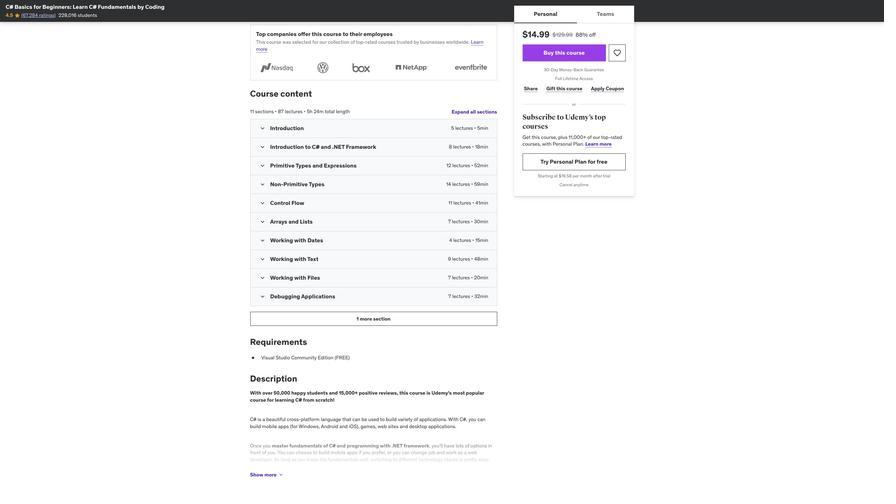 Task type: describe. For each thing, give the bounding box(es) containing it.
lectures right 87 at the top left of page
[[285, 108, 303, 115]]

lectures for debugging applications
[[452, 293, 470, 300]]

apply coupon button
[[590, 82, 626, 96]]

debugging applications
[[270, 293, 335, 300]]

variety
[[398, 416, 413, 423]]

c# up primitive types and expressions
[[312, 143, 320, 150]]

show more button
[[250, 468, 284, 481]]

pretty
[[464, 457, 478, 463]]

this for buy
[[555, 49, 565, 56]]

course inside buy this course button
[[567, 49, 585, 56]]

and up primitive types and expressions
[[321, 143, 331, 150]]

fundamentals inside the , you'll have lots of options in front of you. you can choose to build mobile apps if you prefer, or you can change job and work as a web developer. as long as you know the fundamentals well, switching to different technology stacks is pretty easy.
[[328, 457, 358, 463]]

to left their
[[343, 30, 348, 37]]

1 vertical spatial primitive
[[283, 181, 308, 188]]

apps inside the , you'll have lots of options in front of you. you can choose to build mobile apps if you prefer, or you can change job and work as a web developer. as long as you know the fundamentals well, switching to different technology stacks is pretty easy.
[[347, 450, 358, 456]]

non-
[[270, 181, 283, 188]]

udemy's
[[565, 113, 593, 122]]

20min
[[474, 275, 488, 281]]

with for files
[[294, 274, 306, 281]]

7 for lists
[[448, 218, 451, 225]]

positive
[[359, 390, 378, 396]]

to up know
[[313, 450, 318, 456]]

was
[[283, 39, 291, 45]]

(free)
[[335, 355, 350, 361]]

of inside get this course, plus 11,000+ of our top-rated courses, with personal plan.
[[587, 134, 592, 140]]

more inside 1 more section button
[[360, 316, 372, 322]]

lectures for control flow
[[453, 200, 471, 206]]

for inside try personal plan for free link
[[588, 158, 596, 165]]

to up primitive types and expressions
[[305, 143, 311, 150]]

from
[[303, 397, 314, 403]]

with inside c# is a beautiful cross-platform language that can be used to build variety of applications. with c#, you can build mobile apps (for windows, android and ios), games, web sites and desktop applications.
[[448, 416, 459, 423]]

50,000
[[274, 390, 290, 396]]

0 vertical spatial as
[[458, 450, 463, 456]]

small image for control flow
[[259, 200, 266, 207]]

small image for working with dates
[[259, 237, 266, 244]]

• for working with dates
[[472, 237, 474, 244]]

ios),
[[349, 423, 359, 430]]

sites
[[388, 423, 399, 430]]

• for arrays and lists
[[471, 218, 473, 225]]

0 horizontal spatial rated
[[365, 39, 377, 45]]

14 lectures • 59min
[[446, 181, 488, 187]]

8
[[449, 144, 452, 150]]

0 vertical spatial primitive
[[270, 162, 295, 169]]

a inside the , you'll have lots of options in front of you. you can choose to build mobile apps if you prefer, or you can change job and work as a web developer. as long as you know the fundamentals well, switching to different technology stacks is pretty easy.
[[464, 450, 467, 456]]

can up 'ios),'
[[352, 416, 360, 423]]

share
[[524, 85, 538, 92]]

introduction for introduction
[[270, 125, 304, 132]]

working with text
[[270, 256, 318, 263]]

working for working with files
[[270, 274, 293, 281]]

1 horizontal spatial by
[[414, 39, 419, 45]]

41min
[[475, 200, 488, 206]]

of up the 'developer.'
[[262, 450, 266, 456]]

this
[[256, 39, 265, 45]]

• left 87 at the top left of page
[[275, 108, 277, 115]]

can right c#,
[[478, 416, 485, 423]]

top companies offer this course to their employees
[[256, 30, 393, 37]]

9
[[448, 256, 451, 262]]

learn more link for top companies offer this course to their employees
[[256, 39, 484, 52]]

you up different
[[393, 450, 401, 456]]

flow
[[292, 199, 304, 206]]

day
[[551, 67, 558, 72]]

1
[[357, 316, 359, 322]]

2 vertical spatial 7
[[448, 293, 451, 300]]

debugging
[[270, 293, 300, 300]]

2 vertical spatial personal
[[550, 158, 574, 165]]

0 vertical spatial learn
[[73, 3, 88, 10]]

small image for debugging applications
[[259, 293, 266, 300]]

c#,
[[460, 416, 467, 423]]

our inside get this course, plus 11,000+ of our top-rated courses, with personal plan.
[[593, 134, 600, 140]]

1 more section
[[357, 316, 391, 322]]

course up collection
[[323, 30, 342, 37]]

primitive types and expressions
[[270, 162, 357, 169]]

per
[[573, 173, 579, 179]]

0 vertical spatial applications.
[[419, 416, 447, 423]]

buy
[[544, 49, 554, 56]]

course left udemy's
[[409, 390, 425, 396]]

working with dates
[[270, 237, 323, 244]]

cross-
[[287, 416, 301, 423]]

you inside c# is a beautiful cross-platform language that can be used to build variety of applications. with c#, you can build mobile apps (for windows, android and ios), games, web sites and desktop applications.
[[469, 416, 476, 423]]

12
[[446, 162, 451, 169]]

course inside gift this course link
[[567, 85, 582, 92]]

try personal plan for free link
[[523, 153, 626, 170]]

and left lists
[[289, 218, 299, 225]]

try
[[541, 158, 549, 165]]

18min
[[475, 144, 488, 150]]

job
[[428, 450, 435, 456]]

you down choose
[[298, 457, 306, 463]]

course down over on the left bottom of page
[[250, 397, 266, 403]]

for inside with over 50,000 happy students and 15,000+ positive reviews, this course is udemy's most popular course for learning c# from scratch!
[[267, 397, 274, 403]]

beginners:
[[42, 3, 71, 10]]

of down their
[[351, 39, 355, 45]]

after
[[593, 173, 602, 179]]

59min
[[474, 181, 488, 187]]

and down the variety
[[400, 423, 408, 430]]

• left the 5h 24m
[[304, 108, 306, 115]]

trial
[[603, 173, 610, 179]]

their
[[350, 30, 362, 37]]

language
[[321, 416, 341, 423]]

description
[[250, 374, 297, 385]]

control
[[270, 199, 290, 206]]

month
[[580, 173, 592, 179]]

money-
[[559, 67, 574, 72]]

selected
[[292, 39, 311, 45]]

lectures for working with text
[[452, 256, 470, 262]]

30-day money-back guarantee full lifetime access
[[544, 67, 604, 81]]

and down introduction to c# and .net framework
[[313, 162, 323, 169]]

visual
[[261, 355, 275, 361]]

working with files
[[270, 274, 320, 281]]

nasdaq image
[[256, 61, 297, 75]]

1 horizontal spatial or
[[572, 102, 576, 107]]

android
[[321, 423, 338, 430]]

4
[[449, 237, 452, 244]]

you
[[277, 450, 286, 456]]

apps inside c# is a beautiful cross-platform language that can be used to build variety of applications. with c#, you can build mobile apps (for windows, android and ios), games, web sites and desktop applications.
[[278, 423, 289, 430]]

48min
[[474, 256, 488, 262]]

52min
[[474, 162, 488, 169]]

and left programming
[[337, 443, 346, 449]]

lectures for arrays and lists
[[452, 218, 470, 225]]

• for working with text
[[471, 256, 473, 262]]

learn more link for subscribe to udemy's top courses
[[585, 141, 612, 147]]

11 for 11 lectures • 41min
[[448, 200, 452, 206]]

free
[[597, 158, 608, 165]]

7 lectures • 20min
[[448, 275, 488, 281]]

introduction for introduction to c# and .net framework
[[270, 143, 304, 150]]

control flow
[[270, 199, 304, 206]]

learning
[[275, 397, 294, 403]]

87
[[278, 108, 284, 115]]

0 vertical spatial by
[[137, 3, 144, 10]]

popular
[[466, 390, 484, 396]]

businesses
[[420, 39, 445, 45]]

1 vertical spatial build
[[250, 423, 261, 430]]

tab list containing personal
[[514, 6, 634, 23]]

prefer,
[[372, 450, 386, 456]]

over
[[262, 390, 273, 396]]

0 vertical spatial types
[[296, 162, 311, 169]]

collection
[[328, 39, 349, 45]]

14
[[446, 181, 451, 187]]

30-
[[544, 67, 551, 72]]

developer.
[[250, 457, 273, 463]]

• for introduction to c# and .net framework
[[472, 144, 474, 150]]

small image for arrays and lists
[[259, 218, 266, 226]]

learn more for top companies offer this course to their employees
[[256, 39, 484, 52]]

of right lots
[[465, 443, 469, 449]]

fundamentals
[[98, 3, 136, 10]]

• for introduction
[[474, 125, 476, 131]]

offer
[[298, 30, 311, 37]]

all
[[470, 109, 476, 115]]

you up you.
[[263, 443, 271, 449]]

15,000+
[[339, 390, 358, 396]]

small image for introduction
[[259, 125, 266, 132]]



Task type: locate. For each thing, give the bounding box(es) containing it.
as down lots
[[458, 450, 463, 456]]

worldwide.
[[446, 39, 470, 45]]

our down top companies offer this course to their employees
[[320, 39, 327, 45]]

0 horizontal spatial fundamentals
[[289, 443, 322, 449]]

15min
[[475, 237, 488, 244]]

small image for non-primitive types
[[259, 181, 266, 188]]

web inside c# is a beautiful cross-platform language that can be used to build variety of applications. with c#, you can build mobile apps (for windows, android and ios), games, web sites and desktop applications.
[[378, 423, 387, 430]]

7 for files
[[448, 275, 451, 281]]

for left the 'free'
[[588, 158, 596, 165]]

netapp image
[[391, 61, 432, 75]]

11 down '14'
[[448, 200, 452, 206]]

sections right all
[[477, 109, 497, 115]]

applications. up desktop
[[419, 416, 447, 423]]

learn right worldwide.
[[471, 39, 484, 45]]

1 vertical spatial 11
[[448, 200, 452, 206]]

types down primitive types and expressions
[[309, 181, 325, 188]]

c# down the android
[[329, 443, 336, 449]]

get this course, plus 11,000+ of our top-rated courses, with personal plan.
[[523, 134, 622, 147]]

c# inside c# is a beautiful cross-platform language that can be used to build variety of applications. with c#, you can build mobile apps (for windows, android and ios), games, web sites and desktop applications.
[[250, 416, 257, 423]]

1 vertical spatial by
[[414, 39, 419, 45]]

$14.99 $129.99 88% off
[[523, 29, 596, 40]]

4 small image from the top
[[259, 256, 266, 263]]

is left udemy's
[[427, 390, 431, 396]]

1 horizontal spatial learn
[[471, 39, 484, 45]]

non-primitive types
[[270, 181, 325, 188]]

1 working from the top
[[270, 237, 293, 244]]

subscribe to udemy's top courses
[[523, 113, 606, 131]]

is
[[427, 390, 431, 396], [258, 416, 261, 423], [460, 457, 463, 463]]

1 vertical spatial introduction
[[270, 143, 304, 150]]

wishlist image
[[613, 49, 621, 57]]

2 small image from the top
[[259, 162, 266, 169]]

this right offer
[[312, 30, 322, 37]]

0 vertical spatial a
[[262, 416, 265, 423]]

1 horizontal spatial learn more
[[585, 141, 612, 147]]

courses inside subscribe to udemy's top courses
[[523, 122, 548, 131]]

c# up the students
[[89, 3, 97, 10]]

to inside c# is a beautiful cross-platform language that can be used to build variety of applications. with c#, you can build mobile apps (for windows, android and ios), games, web sites and desktop applications.
[[380, 416, 385, 423]]

1 horizontal spatial mobile
[[331, 450, 346, 456]]

0 horizontal spatial web
[[378, 423, 387, 430]]

a inside c# is a beautiful cross-platform language that can be used to build variety of applications. with c#, you can build mobile apps (for windows, android and ios), games, web sites and desktop applications.
[[262, 416, 265, 423]]

0 vertical spatial top-
[[356, 39, 365, 45]]

reviews,
[[379, 390, 398, 396]]

introduction to c# and .net framework
[[270, 143, 376, 150]]

trusted
[[397, 39, 413, 45]]

228,016
[[59, 12, 76, 18]]

2 vertical spatial learn
[[585, 141, 599, 147]]

1 vertical spatial 7
[[448, 275, 451, 281]]

course down companies
[[266, 39, 281, 45]]

cancel
[[560, 182, 573, 187]]

with inside with over 50,000 happy students and 15,000+ positive reviews, this course is udemy's most popular course for learning c# from scratch!
[[250, 390, 261, 396]]

section
[[373, 316, 391, 322]]

lists
[[300, 218, 313, 225]]

know
[[307, 457, 319, 463]]

guarantee
[[584, 67, 604, 72]]

2 horizontal spatial learn
[[585, 141, 599, 147]]

0 vertical spatial .net
[[332, 143, 345, 150]]

arrays
[[270, 218, 287, 225]]

plan
[[575, 158, 587, 165]]

web
[[378, 423, 387, 430], [468, 450, 477, 456]]

this right the reviews,
[[399, 390, 408, 396]]

3 small image from the top
[[259, 218, 266, 226]]

11,000+
[[569, 134, 586, 140]]

c# basics for beginners: learn c# fundamentals by coding
[[6, 3, 165, 10]]

primitive up flow
[[283, 181, 308, 188]]

or up udemy's
[[572, 102, 576, 107]]

coupon
[[606, 85, 624, 92]]

• left 32min
[[471, 293, 473, 300]]

employees
[[364, 30, 393, 37]]

build up once at the left bottom of the page
[[250, 423, 261, 430]]

• left 48min
[[471, 256, 473, 262]]

1 vertical spatial learn
[[471, 39, 484, 45]]

a left beautiful
[[262, 416, 265, 423]]

2 small image from the top
[[259, 181, 266, 188]]

courses,
[[523, 141, 541, 147]]

for down top companies offer this course to their employees
[[312, 39, 318, 45]]

0 vertical spatial learn more link
[[256, 39, 484, 52]]

6 small image from the top
[[259, 293, 266, 300]]

0 vertical spatial learn more
[[256, 39, 484, 52]]

types up "non-primitive types"
[[296, 162, 311, 169]]

applications
[[301, 293, 335, 300]]

starting at $16.58 per month after trial cancel anytime
[[538, 173, 610, 187]]

lectures for working with files
[[452, 275, 470, 281]]

2 horizontal spatial is
[[460, 457, 463, 463]]

fundamentals down once you master fundamentals of c# and programming with .net framework
[[328, 457, 358, 463]]

c# left from
[[295, 397, 302, 403]]

small image
[[259, 125, 266, 132], [259, 162, 266, 169], [259, 200, 266, 207], [259, 256, 266, 263]]

1 horizontal spatial with
[[448, 416, 459, 423]]

you right c#,
[[469, 416, 476, 423]]

more right 1
[[360, 316, 372, 322]]

our right 11,000+
[[593, 134, 600, 140]]

build up sites
[[386, 416, 397, 423]]

1 vertical spatial fundamentals
[[328, 457, 358, 463]]

with for dates
[[294, 237, 306, 244]]

tab list
[[514, 6, 634, 23]]

once you master fundamentals of c# and programming with .net framework
[[250, 443, 429, 449]]

1 vertical spatial .net
[[392, 443, 403, 449]]

working for working with dates
[[270, 237, 293, 244]]

learn more for subscribe to udemy's top courses
[[585, 141, 612, 147]]

expand all sections button
[[452, 105, 497, 119]]

• left the 52min on the top of page
[[471, 162, 473, 169]]

• for debugging applications
[[471, 293, 473, 300]]

lectures for working with dates
[[453, 237, 471, 244]]

1 vertical spatial with
[[448, 416, 459, 423]]

lectures right 8
[[453, 144, 471, 150]]

0 horizontal spatial is
[[258, 416, 261, 423]]

with up prefer,
[[380, 443, 391, 449]]

more left xsmall image
[[264, 472, 277, 478]]

1 horizontal spatial .net
[[392, 443, 403, 449]]

course up back
[[567, 49, 585, 56]]

1 vertical spatial personal
[[553, 141, 572, 147]]

2 vertical spatial is
[[460, 457, 463, 463]]

0 horizontal spatial top-
[[356, 39, 365, 45]]

0 vertical spatial is
[[427, 390, 431, 396]]

5h 24m
[[307, 108, 324, 115]]

lectures down 9 lectures • 48min
[[452, 275, 470, 281]]

1 horizontal spatial top-
[[601, 134, 611, 140]]

1 vertical spatial web
[[468, 450, 477, 456]]

personal
[[534, 10, 557, 17], [553, 141, 572, 147], [550, 158, 574, 165]]

work
[[446, 450, 457, 456]]

learn more down employees on the top of page
[[256, 39, 484, 52]]

applications. up you'll at the bottom
[[428, 423, 456, 430]]

expand
[[452, 109, 469, 115]]

gift
[[546, 85, 555, 92]]

or inside the , you'll have lots of options in front of you. you can choose to build mobile apps if you prefer, or you can change job and work as a web developer. as long as you know the fundamentals well, switching to different technology stacks is pretty easy.
[[387, 450, 392, 456]]

small image for working with files
[[259, 275, 266, 282]]

xsmall image
[[250, 355, 256, 362]]

different
[[399, 457, 417, 463]]

plus
[[558, 134, 568, 140]]

this inside get this course, plus 11,000+ of our top-rated courses, with personal plan.
[[532, 134, 540, 140]]

mobile inside c# is a beautiful cross-platform language that can be used to build variety of applications. with c#, you can build mobile apps (for windows, android and ios), games, web sites and desktop applications.
[[262, 423, 277, 430]]

• for working with files
[[471, 275, 473, 281]]

build inside the , you'll have lots of options in front of you. you can choose to build mobile apps if you prefer, or you can change job and work as a web developer. as long as you know the fundamentals well, switching to different technology stacks is pretty easy.
[[319, 450, 330, 456]]

with
[[250, 390, 261, 396], [448, 416, 459, 423]]

is inside the , you'll have lots of options in front of you. you can choose to build mobile apps if you prefer, or you can change job and work as a web developer. as long as you know the fundamentals well, switching to different technology stacks is pretty easy.
[[460, 457, 463, 463]]

of up desktop
[[414, 416, 418, 423]]

$14.99
[[523, 29, 550, 40]]

courses down employees on the top of page
[[378, 39, 396, 45]]

2 sections from the left
[[477, 109, 497, 115]]

beautiful
[[266, 416, 286, 423]]

you right 'if'
[[363, 450, 371, 456]]

1 horizontal spatial fundamentals
[[328, 457, 358, 463]]

web up pretty
[[468, 450, 477, 456]]

0 vertical spatial apps
[[278, 423, 289, 430]]

0 horizontal spatial courses
[[378, 39, 396, 45]]

of up the
[[323, 443, 328, 449]]

3 small image from the top
[[259, 200, 266, 207]]

gift this course
[[546, 85, 582, 92]]

to
[[343, 30, 348, 37], [557, 113, 564, 122], [305, 143, 311, 150], [380, 416, 385, 423], [313, 450, 318, 456], [393, 457, 397, 463]]

top- inside get this course, plus 11,000+ of our top-rated courses, with personal plan.
[[601, 134, 611, 140]]

1 horizontal spatial learn more link
[[585, 141, 612, 147]]

a
[[262, 416, 265, 423], [464, 450, 467, 456]]

1 vertical spatial working
[[270, 256, 293, 263]]

lectures right 5
[[455, 125, 473, 131]]

1 horizontal spatial sections
[[477, 109, 497, 115]]

of
[[351, 39, 355, 45], [587, 134, 592, 140], [414, 416, 418, 423], [323, 443, 328, 449], [465, 443, 469, 449], [262, 450, 266, 456]]

is left beautiful
[[258, 416, 261, 423]]

1 vertical spatial applications.
[[428, 423, 456, 430]]

web for games,
[[378, 423, 387, 430]]

and down you'll at the bottom
[[436, 450, 445, 456]]

community
[[291, 355, 317, 361]]

1 horizontal spatial courses
[[523, 122, 548, 131]]

2 horizontal spatial build
[[386, 416, 397, 423]]

0 vertical spatial 7
[[448, 218, 451, 225]]

c#
[[6, 3, 13, 10], [89, 3, 97, 10], [312, 143, 320, 150], [295, 397, 302, 403], [250, 416, 257, 423], [329, 443, 336, 449]]

7
[[448, 218, 451, 225], [448, 275, 451, 281], [448, 293, 451, 300]]

learn for top companies offer this course to their employees
[[471, 39, 484, 45]]

to inside subscribe to udemy's top courses
[[557, 113, 564, 122]]

•
[[275, 108, 277, 115], [304, 108, 306, 115], [474, 125, 476, 131], [472, 144, 474, 150], [471, 162, 473, 169], [471, 181, 473, 187], [472, 200, 474, 206], [471, 218, 473, 225], [472, 237, 474, 244], [471, 256, 473, 262], [471, 275, 473, 281], [471, 293, 473, 300]]

0 horizontal spatial learn more
[[256, 39, 484, 52]]

working for working with text
[[270, 256, 293, 263]]

0 vertical spatial or
[[572, 102, 576, 107]]

1 vertical spatial top-
[[601, 134, 611, 140]]

0 vertical spatial personal
[[534, 10, 557, 17]]

access
[[579, 76, 593, 81]]

personal inside get this course, plus 11,000+ of our top-rated courses, with personal plan.
[[553, 141, 572, 147]]

with left over on the left bottom of page
[[250, 390, 261, 396]]

and up scratch!
[[329, 390, 338, 396]]

for up the (67,284 ratings)
[[34, 3, 41, 10]]

1 vertical spatial learn more
[[585, 141, 612, 147]]

with down course,
[[542, 141, 552, 147]]

lifetime
[[563, 76, 579, 81]]

1 horizontal spatial 11
[[448, 200, 452, 206]]

0 horizontal spatial or
[[387, 450, 392, 456]]

small image for working with text
[[259, 256, 266, 263]]

2 vertical spatial build
[[319, 450, 330, 456]]

web for a
[[468, 450, 477, 456]]

lectures for introduction to c# and .net framework
[[453, 144, 471, 150]]

• left 5min
[[474, 125, 476, 131]]

lectures down 14 lectures • 59min
[[453, 200, 471, 206]]

1 horizontal spatial as
[[458, 450, 463, 456]]

1 vertical spatial rated
[[611, 134, 622, 140]]

well,
[[360, 457, 369, 463]]

1 sections from the left
[[255, 108, 274, 115]]

1 vertical spatial courses
[[523, 122, 548, 131]]

0 vertical spatial our
[[320, 39, 327, 45]]

0 vertical spatial introduction
[[270, 125, 304, 132]]

• for control flow
[[472, 200, 474, 206]]

learn for subscribe to udemy's top courses
[[585, 141, 599, 147]]

1 vertical spatial or
[[387, 450, 392, 456]]

to left different
[[393, 457, 397, 463]]

master
[[272, 443, 288, 449]]

a up pretty
[[464, 450, 467, 456]]

lectures right '4'
[[453, 237, 471, 244]]

7 down 9
[[448, 275, 451, 281]]

with for text
[[294, 256, 306, 263]]

0 horizontal spatial as
[[292, 457, 297, 463]]

• left 30min on the right of the page
[[471, 218, 473, 225]]

with inside get this course, plus 11,000+ of our top-rated courses, with personal plan.
[[542, 141, 552, 147]]

off
[[589, 31, 596, 38]]

starting
[[538, 173, 553, 179]]

0 vertical spatial courses
[[378, 39, 396, 45]]

introduction
[[270, 125, 304, 132], [270, 143, 304, 150]]

1 introduction from the top
[[270, 125, 304, 132]]

working up the working with files
[[270, 256, 293, 263]]

0 horizontal spatial a
[[262, 416, 265, 423]]

is inside c# is a beautiful cross-platform language that can be used to build variety of applications. with c#, you can build mobile apps (for windows, android and ios), games, web sites and desktop applications.
[[258, 416, 261, 423]]

1 horizontal spatial web
[[468, 450, 477, 456]]

11 down 'course'
[[250, 108, 254, 115]]

and inside the , you'll have lots of options in front of you. you can choose to build mobile apps if you prefer, or you can change job and work as a web developer. as long as you know the fundamentals well, switching to different technology stacks is pretty easy.
[[436, 450, 445, 456]]

1 horizontal spatial build
[[319, 450, 330, 456]]

studio
[[276, 355, 290, 361]]

1 vertical spatial learn more link
[[585, 141, 612, 147]]

at
[[554, 173, 558, 179]]

5
[[451, 125, 454, 131]]

0 horizontal spatial learn more link
[[256, 39, 484, 52]]

top
[[595, 113, 606, 122]]

5 small image from the top
[[259, 275, 266, 282]]

personal inside button
[[534, 10, 557, 17]]

(for
[[290, 423, 298, 430]]

box image
[[349, 61, 373, 75]]

introduction down 87 at the top left of page
[[270, 125, 304, 132]]

0 vertical spatial working
[[270, 237, 293, 244]]

students
[[78, 12, 97, 18]]

0 vertical spatial fundamentals
[[289, 443, 322, 449]]

0 horizontal spatial build
[[250, 423, 261, 430]]

this
[[312, 30, 322, 37], [555, 49, 565, 56], [556, 85, 565, 92], [532, 134, 540, 140], [399, 390, 408, 396]]

1 small image from the top
[[259, 125, 266, 132]]

4 small image from the top
[[259, 237, 266, 244]]

4.5
[[6, 12, 13, 18]]

7 lectures • 32min
[[448, 293, 488, 300]]

2 working from the top
[[270, 256, 293, 263]]

of inside c# is a beautiful cross-platform language that can be used to build variety of applications. with c#, you can build mobile apps (for windows, android and ios), games, web sites and desktop applications.
[[414, 416, 418, 423]]

0 horizontal spatial 11
[[250, 108, 254, 115]]

happy students
[[291, 390, 328, 396]]

with left 'files'
[[294, 274, 306, 281]]

1 horizontal spatial rated
[[611, 134, 622, 140]]

lots
[[456, 443, 464, 449]]

(67,284 ratings)
[[21, 12, 56, 18]]

learn more link down employees on the top of page
[[256, 39, 484, 52]]

0 horizontal spatial with
[[250, 390, 261, 396]]

basics
[[15, 3, 32, 10]]

expand all sections
[[452, 109, 497, 115]]

desktop
[[409, 423, 427, 430]]

0 horizontal spatial mobile
[[262, 423, 277, 430]]

udemy's
[[432, 390, 452, 396]]

2 introduction from the top
[[270, 143, 304, 150]]

the
[[320, 457, 327, 463]]

3 working from the top
[[270, 274, 293, 281]]

• left 20min
[[471, 275, 473, 281]]

• left 18min
[[472, 144, 474, 150]]

arrays and lists
[[270, 218, 313, 225]]

working
[[270, 237, 293, 244], [270, 256, 293, 263], [270, 274, 293, 281]]

• left 59min
[[471, 181, 473, 187]]

1 horizontal spatial apps
[[347, 450, 358, 456]]

1 horizontal spatial is
[[427, 390, 431, 396]]

personal up $14.99
[[534, 10, 557, 17]]

1 vertical spatial is
[[258, 416, 261, 423]]

used
[[368, 416, 379, 423]]

1 vertical spatial our
[[593, 134, 600, 140]]

apps down beautiful
[[278, 423, 289, 430]]

framework
[[346, 143, 376, 150]]

1 vertical spatial types
[[309, 181, 325, 188]]

0 vertical spatial web
[[378, 423, 387, 430]]

this right gift
[[556, 85, 565, 92]]

0 vertical spatial mobile
[[262, 423, 277, 430]]

switching
[[371, 457, 392, 463]]

this for get
[[532, 134, 540, 140]]

lectures for introduction
[[455, 125, 473, 131]]

plan.
[[573, 141, 584, 147]]

buy this course button
[[523, 44, 606, 61]]

primitive up "non-"
[[270, 162, 295, 169]]

.net up different
[[392, 443, 403, 449]]

can up different
[[402, 450, 410, 456]]

1 vertical spatial a
[[464, 450, 467, 456]]

lectures for primitive types and expressions
[[452, 162, 470, 169]]

and down that
[[339, 423, 348, 430]]

rated inside get this course, plus 11,000+ of our top-rated courses, with personal plan.
[[611, 134, 622, 140]]

1 horizontal spatial a
[[464, 450, 467, 456]]

0 horizontal spatial sections
[[255, 108, 274, 115]]

eventbrite image
[[451, 61, 491, 75]]

1 small image from the top
[[259, 144, 266, 151]]

learn more link
[[256, 39, 484, 52], [585, 141, 612, 147]]

c# up 4.5
[[6, 3, 13, 10]]

edition
[[318, 355, 333, 361]]

1 vertical spatial as
[[292, 457, 297, 463]]

more inside show more button
[[264, 472, 277, 478]]

0 vertical spatial 11
[[250, 108, 254, 115]]

0 horizontal spatial our
[[320, 39, 327, 45]]

you'll
[[432, 443, 443, 449]]

small image for introduction to c# and .net framework
[[259, 144, 266, 151]]

small image for primitive types and expressions
[[259, 162, 266, 169]]

more up the 'free'
[[600, 141, 612, 147]]

this inside with over 50,000 happy students and 15,000+ positive reviews, this course is udemy's most popular course for learning c# from scratch!
[[399, 390, 408, 396]]

• for primitive types and expressions
[[471, 162, 473, 169]]

11 for 11 sections • 87 lectures • 5h 24m total length
[[250, 108, 254, 115]]

xsmall image
[[278, 472, 284, 478]]

with left c#,
[[448, 416, 459, 423]]

1 horizontal spatial our
[[593, 134, 600, 140]]

volkswagen image
[[315, 61, 331, 75]]

2 vertical spatial working
[[270, 274, 293, 281]]

learn right plan.
[[585, 141, 599, 147]]

c# inside with over 50,000 happy students and 15,000+ positive reviews, this course is udemy's most popular course for learning c# from scratch!
[[295, 397, 302, 403]]

• for non-primitive types
[[471, 181, 473, 187]]

learn more up the 'free'
[[585, 141, 612, 147]]

0 vertical spatial rated
[[365, 39, 377, 45]]

0 vertical spatial build
[[386, 416, 397, 423]]

7 up '4'
[[448, 218, 451, 225]]

introduction up primitive types and expressions
[[270, 143, 304, 150]]

lectures for non-primitive types
[[452, 181, 470, 187]]

0 horizontal spatial .net
[[332, 143, 345, 150]]

sections inside dropdown button
[[477, 109, 497, 115]]

top
[[256, 30, 266, 37]]

this for gift
[[556, 85, 565, 92]]

personal button
[[514, 6, 577, 23]]

mobile inside the , you'll have lots of options in front of you. you can choose to build mobile apps if you prefer, or you can change job and work as a web developer. as long as you know the fundamentals well, switching to different technology stacks is pretty easy.
[[331, 450, 346, 456]]

this inside button
[[555, 49, 565, 56]]

7 down 7 lectures • 20min
[[448, 293, 451, 300]]

full
[[555, 76, 562, 81]]

small image
[[259, 144, 266, 151], [259, 181, 266, 188], [259, 218, 266, 226], [259, 237, 266, 244], [259, 275, 266, 282], [259, 293, 266, 300]]

more down this
[[256, 46, 267, 52]]

web inside the , you'll have lots of options in front of you. you can choose to build mobile apps if you prefer, or you can change job and work as a web developer. as long as you know the fundamentals well, switching to different technology stacks is pretty easy.
[[468, 450, 477, 456]]

as right long
[[292, 457, 297, 463]]

build up the
[[319, 450, 330, 456]]

by
[[137, 3, 144, 10], [414, 39, 419, 45]]

technology
[[418, 457, 443, 463]]

scratch!
[[315, 397, 335, 403]]

sections left 87 at the top left of page
[[255, 108, 274, 115]]

to left udemy's
[[557, 113, 564, 122]]

apps left 'if'
[[347, 450, 358, 456]]

1 vertical spatial apps
[[347, 450, 358, 456]]

top- down top
[[601, 134, 611, 140]]

can up long
[[287, 450, 295, 456]]

is inside with over 50,000 happy students and 15,000+ positive reviews, this course is udemy's most popular course for learning c# from scratch!
[[427, 390, 431, 396]]

1 vertical spatial mobile
[[331, 450, 346, 456]]

and inside with over 50,000 happy students and 15,000+ positive reviews, this course is udemy's most popular course for learning c# from scratch!
[[329, 390, 338, 396]]



Task type: vqa. For each thing, say whether or not it's contained in the screenshot.
06:07 for Welcome to the course!
no



